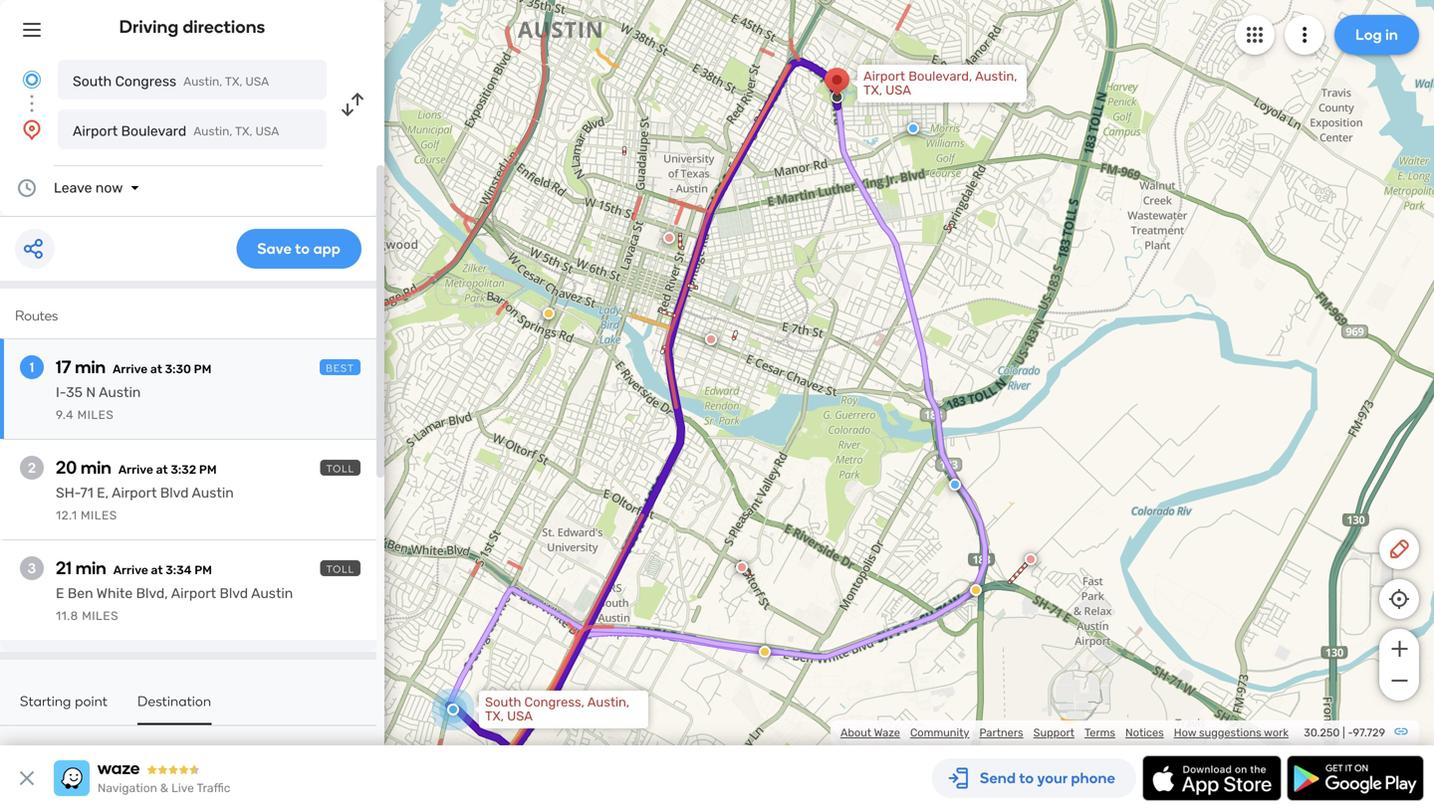 Task type: describe. For each thing, give the bounding box(es) containing it.
south for congress,
[[485, 695, 521, 711]]

about waze link
[[841, 727, 900, 740]]

austin, for congress,
[[587, 695, 630, 711]]

usa for congress,
[[507, 709, 533, 725]]

20 min arrive at 3:32 pm
[[56, 457, 217, 479]]

navigation
[[98, 782, 157, 796]]

x image
[[15, 767, 39, 791]]

leave now
[[54, 180, 123, 196]]

destination
[[137, 693, 211, 710]]

airport boulevard austin, tx, usa
[[73, 123, 279, 139]]

hazard image
[[759, 646, 771, 658]]

best
[[326, 363, 355, 374]]

usa for boulevard
[[255, 124, 279, 138]]

min for 20 min
[[81, 457, 111, 479]]

&
[[160, 782, 168, 796]]

notices
[[1125, 727, 1164, 740]]

e ben white blvd, airport blvd austin 11.8 miles
[[56, 586, 293, 623]]

pencil image
[[1387, 538, 1411, 562]]

support link
[[1033, 727, 1075, 740]]

min for 17 min
[[75, 357, 106, 378]]

11.8
[[56, 610, 78, 623]]

partners
[[980, 727, 1023, 740]]

airport inside the sh-71 e, airport blvd austin 12.1 miles
[[112, 485, 157, 501]]

live
[[171, 782, 194, 796]]

pm for 20 min
[[199, 463, 217, 477]]

starting
[[20, 693, 71, 710]]

3:32
[[171, 463, 196, 477]]

i-
[[56, 384, 66, 401]]

usa for boulevard,
[[886, 83, 911, 98]]

partners link
[[980, 727, 1023, 740]]

miles inside e ben white blvd, airport blvd austin 11.8 miles
[[82, 610, 119, 623]]

1 horizontal spatial hazard image
[[970, 585, 982, 597]]

destination button
[[137, 693, 211, 726]]

17 min arrive at 3:30 pm
[[56, 357, 211, 378]]

austin inside the sh-71 e, airport blvd austin 12.1 miles
[[192, 485, 234, 501]]

work
[[1264, 727, 1289, 740]]

current location image
[[20, 68, 44, 92]]

navigation & live traffic
[[98, 782, 230, 796]]

south congress, austin, tx, usa
[[485, 695, 630, 725]]

e,
[[97, 485, 109, 501]]

0 horizontal spatial road closed image
[[663, 232, 675, 244]]

9.4
[[56, 408, 74, 422]]

3:30
[[165, 363, 191, 376]]

austin, for boulevard,
[[975, 69, 1017, 84]]

1
[[30, 359, 34, 376]]

21
[[56, 558, 72, 579]]

97.729
[[1353, 727, 1385, 740]]

boulevard
[[121, 123, 186, 139]]

miles inside the sh-71 e, airport blvd austin 12.1 miles
[[81, 509, 117, 523]]

n
[[86, 384, 96, 401]]

30.250 | -97.729
[[1304, 727, 1385, 740]]

tx, for boulevard
[[235, 124, 253, 138]]

police image
[[907, 123, 919, 134]]

community
[[910, 727, 970, 740]]

71
[[80, 485, 93, 501]]

notices link
[[1125, 727, 1164, 740]]

boulevard,
[[909, 69, 972, 84]]

at for 17 min
[[150, 363, 162, 376]]

2
[[28, 460, 36, 477]]

-
[[1348, 727, 1353, 740]]

zoom in image
[[1387, 637, 1412, 661]]

e
[[56, 586, 64, 602]]

3:34
[[166, 564, 192, 578]]

waze
[[874, 727, 900, 740]]

toll for 20 min
[[326, 463, 355, 475]]

pm for 17 min
[[194, 363, 211, 376]]

blvd inside e ben white blvd, airport blvd austin 11.8 miles
[[220, 586, 248, 602]]

arrive for 17 min
[[113, 363, 148, 376]]

0 vertical spatial hazard image
[[543, 308, 555, 320]]

how suggestions work link
[[1174, 727, 1289, 740]]

directions
[[183, 16, 265, 37]]

point
[[75, 693, 108, 710]]

airport up leave now
[[73, 123, 118, 139]]

support
[[1033, 727, 1075, 740]]

usa for congress
[[245, 75, 269, 89]]

ben
[[68, 586, 93, 602]]

1 vertical spatial road closed image
[[736, 562, 748, 574]]

leave
[[54, 180, 92, 196]]



Task type: vqa. For each thing, say whether or not it's contained in the screenshot.
top Arrive
yes



Task type: locate. For each thing, give the bounding box(es) containing it.
blvd inside the sh-71 e, airport blvd austin 12.1 miles
[[160, 485, 189, 501]]

1 vertical spatial austin
[[192, 485, 234, 501]]

miles inside the i-35 n austin 9.4 miles
[[77, 408, 114, 422]]

airport left boulevard,
[[864, 69, 905, 84]]

tx, for congress,
[[485, 709, 504, 725]]

road closed image
[[705, 334, 717, 346], [736, 562, 748, 574]]

1 horizontal spatial road closed image
[[1025, 554, 1037, 566]]

usa inside airport boulevard, austin, tx, usa
[[886, 83, 911, 98]]

pm inside 21 min arrive at 3:34 pm
[[194, 564, 212, 578]]

0 horizontal spatial south
[[73, 73, 112, 90]]

white
[[96, 586, 133, 602]]

arrive up the i-35 n austin 9.4 miles
[[113, 363, 148, 376]]

tx, inside south congress, austin, tx, usa
[[485, 709, 504, 725]]

tx, inside airport boulevard, austin, tx, usa
[[864, 83, 882, 98]]

driving directions
[[119, 16, 265, 37]]

1 vertical spatial miles
[[81, 509, 117, 523]]

pm right 3:30
[[194, 363, 211, 376]]

tx, left congress,
[[485, 709, 504, 725]]

blvd,
[[136, 586, 168, 602]]

austin, down driving directions on the left
[[183, 75, 222, 89]]

pm inside "17 min arrive at 3:30 pm"
[[194, 363, 211, 376]]

tx, for congress
[[225, 75, 242, 89]]

airport
[[864, 69, 905, 84], [73, 123, 118, 139], [112, 485, 157, 501], [171, 586, 216, 602]]

21 min arrive at 3:34 pm
[[56, 558, 212, 579]]

sh-
[[56, 485, 80, 501]]

austin, for boulevard
[[193, 124, 232, 138]]

2 vertical spatial miles
[[82, 610, 119, 623]]

miles down white
[[82, 610, 119, 623]]

min
[[75, 357, 106, 378], [81, 457, 111, 479], [76, 558, 106, 579]]

link image
[[1393, 724, 1409, 740]]

tx, left boulevard,
[[864, 83, 882, 98]]

location image
[[20, 118, 44, 141]]

20
[[56, 457, 77, 479]]

0 vertical spatial road closed image
[[663, 232, 675, 244]]

austin, inside airport boulevard austin, tx, usa
[[193, 124, 232, 138]]

airport inside e ben white blvd, airport blvd austin 11.8 miles
[[171, 586, 216, 602]]

miles down n
[[77, 408, 114, 422]]

congress
[[115, 73, 176, 90]]

usa inside south congress, austin, tx, usa
[[507, 709, 533, 725]]

min right 21
[[76, 558, 106, 579]]

usa inside the south congress austin, tx, usa
[[245, 75, 269, 89]]

miles down e,
[[81, 509, 117, 523]]

at left '3:34'
[[151, 564, 163, 578]]

0 vertical spatial miles
[[77, 408, 114, 422]]

austin, inside airport boulevard, austin, tx, usa
[[975, 69, 1017, 84]]

0 vertical spatial austin
[[99, 384, 141, 401]]

at inside 21 min arrive at 3:34 pm
[[151, 564, 163, 578]]

routes
[[15, 307, 58, 324]]

at left 3:30
[[150, 363, 162, 376]]

1 vertical spatial arrive
[[118, 463, 153, 477]]

17
[[56, 357, 71, 378]]

0 horizontal spatial road closed image
[[705, 334, 717, 346]]

2 vertical spatial pm
[[194, 564, 212, 578]]

0 horizontal spatial blvd
[[160, 485, 189, 501]]

arrive up the sh-71 e, airport blvd austin 12.1 miles
[[118, 463, 153, 477]]

1 vertical spatial hazard image
[[970, 585, 982, 597]]

2 toll from the top
[[326, 564, 355, 576]]

1 vertical spatial blvd
[[220, 586, 248, 602]]

2 vertical spatial at
[[151, 564, 163, 578]]

1 vertical spatial toll
[[326, 564, 355, 576]]

south left congress
[[73, 73, 112, 90]]

0 vertical spatial min
[[75, 357, 106, 378]]

1 vertical spatial pm
[[199, 463, 217, 477]]

south for congress
[[73, 73, 112, 90]]

1 horizontal spatial blvd
[[220, 586, 248, 602]]

0 horizontal spatial hazard image
[[543, 308, 555, 320]]

how
[[1174, 727, 1197, 740]]

at inside "17 min arrive at 3:30 pm"
[[150, 363, 162, 376]]

2 vertical spatial min
[[76, 558, 106, 579]]

0 vertical spatial toll
[[326, 463, 355, 475]]

1 vertical spatial south
[[485, 695, 521, 711]]

pm
[[194, 363, 211, 376], [199, 463, 217, 477], [194, 564, 212, 578]]

terms
[[1085, 727, 1116, 740]]

0 horizontal spatial austin
[[99, 384, 141, 401]]

airport down '3:34'
[[171, 586, 216, 602]]

tx, inside the south congress austin, tx, usa
[[225, 75, 242, 89]]

austin, right congress,
[[587, 695, 630, 711]]

austin
[[99, 384, 141, 401], [192, 485, 234, 501], [251, 586, 293, 602]]

south inside south congress, austin, tx, usa
[[485, 695, 521, 711]]

30.250
[[1304, 727, 1340, 740]]

at inside 20 min arrive at 3:32 pm
[[156, 463, 168, 477]]

austin inside the i-35 n austin 9.4 miles
[[99, 384, 141, 401]]

2 horizontal spatial austin
[[251, 586, 293, 602]]

arrive inside "17 min arrive at 3:30 pm"
[[113, 363, 148, 376]]

now
[[96, 180, 123, 196]]

0 vertical spatial pm
[[194, 363, 211, 376]]

airport boulevard, austin, tx, usa
[[864, 69, 1017, 98]]

1 vertical spatial road closed image
[[1025, 554, 1037, 566]]

road closed image
[[663, 232, 675, 244], [1025, 554, 1037, 566]]

austin, inside the south congress austin, tx, usa
[[183, 75, 222, 89]]

arrive up white
[[113, 564, 148, 578]]

min up n
[[75, 357, 106, 378]]

hazard image
[[543, 308, 555, 320], [970, 585, 982, 597]]

1 horizontal spatial road closed image
[[736, 562, 748, 574]]

pm inside 20 min arrive at 3:32 pm
[[199, 463, 217, 477]]

arrive inside 21 min arrive at 3:34 pm
[[113, 564, 148, 578]]

starting point button
[[20, 693, 108, 724]]

12.1
[[56, 509, 77, 523]]

suggestions
[[1199, 727, 1262, 740]]

austin inside e ben white blvd, airport blvd austin 11.8 miles
[[251, 586, 293, 602]]

at left 3:32
[[156, 463, 168, 477]]

sh-71 e, airport blvd austin 12.1 miles
[[56, 485, 234, 523]]

1 horizontal spatial austin
[[192, 485, 234, 501]]

tx, down directions
[[225, 75, 242, 89]]

at for 21 min
[[151, 564, 163, 578]]

airport inside airport boulevard, austin, tx, usa
[[864, 69, 905, 84]]

usa inside airport boulevard austin, tx, usa
[[255, 124, 279, 138]]

tx,
[[225, 75, 242, 89], [864, 83, 882, 98], [235, 124, 253, 138], [485, 709, 504, 725]]

|
[[1343, 727, 1345, 740]]

0 vertical spatial blvd
[[160, 485, 189, 501]]

pm right '3:34'
[[194, 564, 212, 578]]

0 vertical spatial south
[[73, 73, 112, 90]]

tx, inside airport boulevard austin, tx, usa
[[235, 124, 253, 138]]

pm for 21 min
[[194, 564, 212, 578]]

1 horizontal spatial south
[[485, 695, 521, 711]]

austin, inside south congress, austin, tx, usa
[[587, 695, 630, 711]]

airport down 20 min arrive at 3:32 pm
[[112, 485, 157, 501]]

i-35 n austin 9.4 miles
[[56, 384, 141, 422]]

35
[[66, 384, 83, 401]]

min for 21 min
[[76, 558, 106, 579]]

toll for 21 min
[[326, 564, 355, 576]]

about waze community partners support terms notices how suggestions work
[[841, 727, 1289, 740]]

arrive for 20 min
[[118, 463, 153, 477]]

zoom out image
[[1387, 669, 1412, 693]]

1 toll from the top
[[326, 463, 355, 475]]

blvd down 3:32
[[160, 485, 189, 501]]

south
[[73, 73, 112, 90], [485, 695, 521, 711]]

police image
[[949, 479, 961, 491]]

0 vertical spatial arrive
[[113, 363, 148, 376]]

starting point
[[20, 693, 108, 710]]

blvd
[[160, 485, 189, 501], [220, 586, 248, 602]]

congress,
[[524, 695, 585, 711]]

arrive for 21 min
[[113, 564, 148, 578]]

about
[[841, 727, 872, 740]]

tx, down the south congress austin, tx, usa
[[235, 124, 253, 138]]

austin,
[[975, 69, 1017, 84], [183, 75, 222, 89], [193, 124, 232, 138], [587, 695, 630, 711]]

min up e,
[[81, 457, 111, 479]]

3
[[28, 560, 36, 577]]

2 vertical spatial arrive
[[113, 564, 148, 578]]

0 vertical spatial at
[[150, 363, 162, 376]]

at
[[150, 363, 162, 376], [156, 463, 168, 477], [151, 564, 163, 578]]

south congress austin, tx, usa
[[73, 73, 269, 90]]

driving
[[119, 16, 179, 37]]

blvd right blvd,
[[220, 586, 248, 602]]

austin, right boulevard,
[[975, 69, 1017, 84]]

arrive
[[113, 363, 148, 376], [118, 463, 153, 477], [113, 564, 148, 578]]

at for 20 min
[[156, 463, 168, 477]]

pm right 3:32
[[199, 463, 217, 477]]

miles
[[77, 408, 114, 422], [81, 509, 117, 523], [82, 610, 119, 623]]

2 vertical spatial austin
[[251, 586, 293, 602]]

south left congress,
[[485, 695, 521, 711]]

toll
[[326, 463, 355, 475], [326, 564, 355, 576]]

terms link
[[1085, 727, 1116, 740]]

tx, for boulevard,
[[864, 83, 882, 98]]

0 vertical spatial road closed image
[[705, 334, 717, 346]]

community link
[[910, 727, 970, 740]]

austin, for congress
[[183, 75, 222, 89]]

traffic
[[197, 782, 230, 796]]

usa
[[245, 75, 269, 89], [886, 83, 911, 98], [255, 124, 279, 138], [507, 709, 533, 725]]

1 vertical spatial at
[[156, 463, 168, 477]]

clock image
[[15, 176, 39, 200]]

arrive inside 20 min arrive at 3:32 pm
[[118, 463, 153, 477]]

1 vertical spatial min
[[81, 457, 111, 479]]

austin, right boulevard
[[193, 124, 232, 138]]



